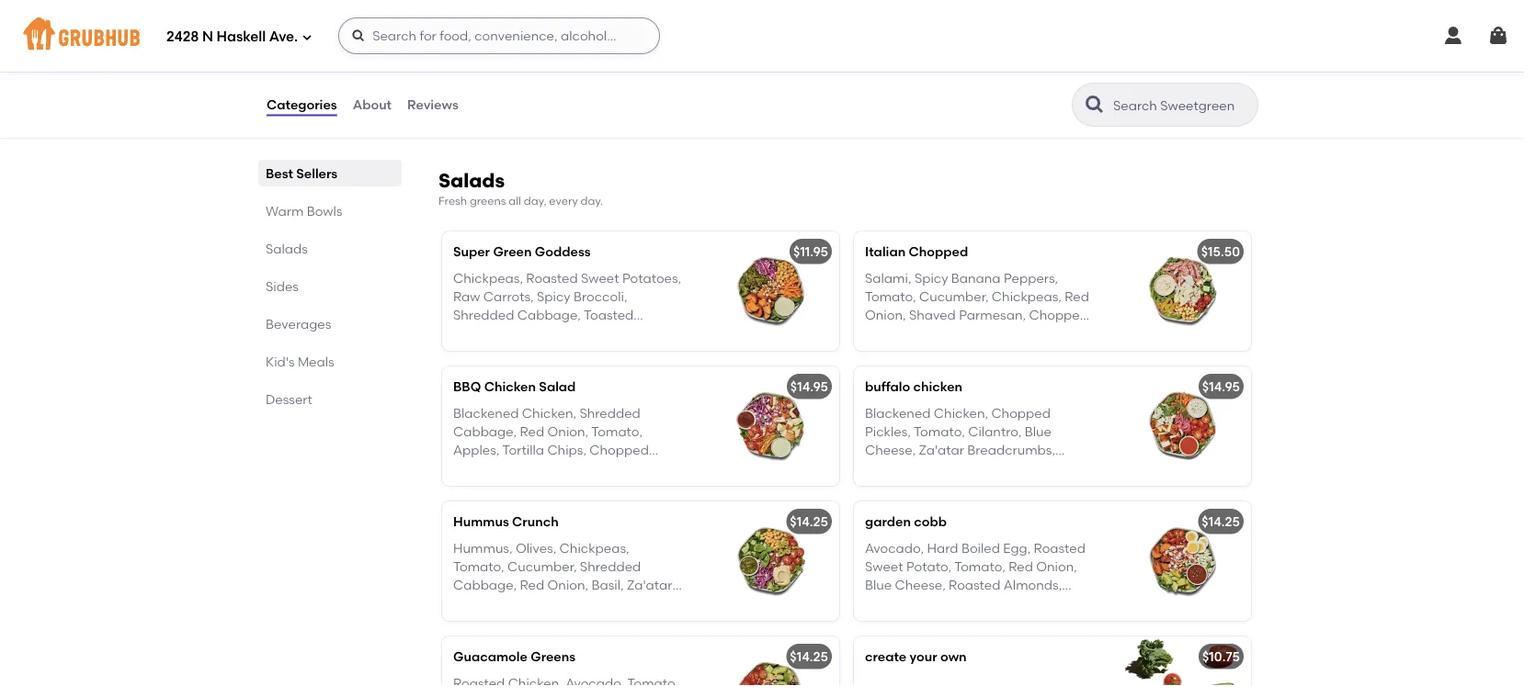 Task type: describe. For each thing, give the bounding box(es) containing it.
create
[[865, 650, 907, 665]]

roasted right egg,
[[1034, 541, 1086, 556]]

sweet inside "chickpeas, roasted sweet potatoes, raw carrots, spicy broccoli, shredded cabbage, toasted almonds, baby spinach, shredded kale, green goddess ranch"
[[581, 270, 619, 286]]

mix,
[[909, 597, 933, 612]]

boiled
[[962, 541, 1001, 556]]

red inside blackened chicken, shredded cabbage, red onion, tomato, apples, tortilla chips, chopped romaine, shredded kale, honey bbq sauce, green goddess ranch
[[520, 424, 545, 440]]

0 horizontal spatial svg image
[[302, 32, 313, 43]]

shaved
[[910, 308, 956, 323]]

tomato, inside blackened chicken, shredded cabbage, red onion, tomato, apples, tortilla chips, chopped romaine, shredded kale, honey bbq sauce, green goddess ranch
[[592, 424, 643, 440]]

cheese, inside roasted chicken, roasted sweet potatoes, apples, goat cheese, toasted almonds, warm wild rice, shredded kale, balsamic vinaigrette
[[600, 69, 651, 84]]

hard
[[927, 541, 959, 556]]

chicken, for apples,
[[508, 50, 563, 66]]

shredded down raw
[[453, 308, 514, 323]]

bbq chicken salad
[[453, 379, 576, 395]]

romaine, inside salami, spicy banana peppers, tomato, cucumber, chickpeas, red onion, shaved parmesan, chopped romaine, shredded kale, red wine vinaigrette
[[865, 326, 925, 342]]

italian chopped image
[[1114, 232, 1252, 351]]

warm bowls tab
[[266, 201, 395, 221]]

cucumber, inside hummus, olives, chickpeas, tomato, cucumber, shredded cabbage, red onion, basil, za'atar breadcrumbs, chopped romaine, shredded kale, pesto vinaigrette
[[508, 559, 577, 575]]

$14.25 for avocado, hard boiled egg, roasted sweet potato, tomato, red onion, blue cheese, roasted almonds, spring mix, chopped romaine, balsamic vinaigrette
[[1202, 515, 1241, 530]]

chopped inside avocado, hard boiled egg, roasted sweet potato, tomato, red onion, blue cheese, roasted almonds, spring mix, chopped romaine, balsamic vinaigrette
[[936, 597, 995, 612]]

meals
[[298, 354, 334, 370]]

green inside blackened chicken, shredded cabbage, red onion, tomato, apples, tortilla chips, chopped romaine, shredded kale, honey bbq sauce, green goddess ranch
[[499, 480, 538, 496]]

garden cobb image
[[1114, 502, 1252, 622]]

kale, inside roasted chicken, roasted sweet potatoes, apples, goat cheese, toasted almonds, warm wild rice, shredded kale, balsamic vinaigrette
[[518, 106, 548, 122]]

day,
[[524, 195, 547, 208]]

avocado, hard boiled egg, roasted sweet potato, tomato, red onion, blue cheese, roasted almonds, spring mix, chopped romaine, balsamic vinaigrette
[[865, 541, 1086, 631]]

categories
[[267, 97, 337, 113]]

rice,
[[640, 87, 670, 103]]

shredded up basil,
[[580, 559, 641, 575]]

shredded inside roasted chicken, roasted sweet potatoes, apples, goat cheese, toasted almonds, warm wild rice, shredded kale, balsamic vinaigrette
[[453, 106, 514, 122]]

about button
[[352, 72, 393, 138]]

blackened chicken, shredded cabbage, red onion, tomato, apples, tortilla chips, chopped romaine, shredded kale, honey bbq sauce, green goddess ranch
[[453, 406, 682, 496]]

bbq
[[453, 379, 481, 395]]

sellers
[[296, 166, 338, 181]]

buffalo
[[865, 379, 911, 395]]

chickpeas, roasted sweet potatoes, raw carrots, spicy broccoli, shredded cabbage, toasted almonds, baby spinach, shredded kale, green goddess ranch
[[453, 270, 682, 361]]

bowl
[[504, 24, 534, 40]]

super
[[453, 244, 490, 260]]

greens
[[531, 650, 576, 665]]

create your own
[[865, 650, 967, 665]]

every
[[549, 195, 578, 208]]

garden
[[865, 515, 911, 530]]

roasted inside "chickpeas, roasted sweet potatoes, raw carrots, spicy broccoli, shredded cabbage, toasted almonds, baby spinach, shredded kale, green goddess ranch"
[[526, 270, 578, 286]]

beverages
[[266, 316, 331, 332]]

2428 n haskell ave.
[[166, 29, 298, 45]]

own
[[941, 650, 967, 665]]

$14.95 for buffalo chicken
[[1203, 379, 1241, 395]]

shredded down broccoli,
[[607, 326, 668, 342]]

$11.95
[[794, 244, 829, 260]]

balsamic inside avocado, hard boiled egg, roasted sweet potato, tomato, red onion, blue cheese, roasted almonds, spring mix, chopped romaine, balsamic vinaigrette
[[865, 615, 923, 631]]

salad
[[539, 379, 576, 395]]

salami, spicy banana peppers, tomato, cucumber, chickpeas, red onion, shaved parmesan, chopped romaine, shredded kale, red wine vinaigrette
[[865, 270, 1090, 361]]

shredded up chips,
[[580, 406, 641, 421]]

Search for food, convenience, alcohol... search field
[[339, 17, 660, 54]]

goat
[[565, 69, 597, 84]]

salads fresh greens all day, every day.
[[439, 169, 603, 208]]

wine
[[1053, 326, 1085, 342]]

roasted down harvest
[[453, 50, 505, 66]]

romaine, inside blackened chicken, shredded cabbage, red onion, tomato, apples, tortilla chips, chopped romaine, shredded kale, honey bbq sauce, green goddess ranch
[[453, 462, 513, 477]]

chicken
[[914, 379, 963, 395]]

guacamole greens
[[453, 650, 576, 665]]

guacamole greens image
[[702, 637, 840, 687]]

red inside avocado, hard boiled egg, roasted sweet potato, tomato, red onion, blue cheese, roasted almonds, spring mix, chopped romaine, balsamic vinaigrette
[[1009, 559, 1034, 575]]

cabbage, inside blackened chicken, shredded cabbage, red onion, tomato, apples, tortilla chips, chopped romaine, shredded kale, honey bbq sauce, green goddess ranch
[[453, 424, 517, 440]]

romaine, inside avocado, hard boiled egg, roasted sweet potato, tomato, red onion, blue cheese, roasted almonds, spring mix, chopped romaine, balsamic vinaigrette
[[998, 597, 1058, 612]]

day.
[[581, 195, 603, 208]]

harvest
[[453, 24, 501, 40]]

breadcrumbs,
[[453, 597, 541, 612]]

1 horizontal spatial svg image
[[1443, 25, 1465, 47]]

italian chopped
[[865, 244, 969, 260]]

kale, inside "chickpeas, roasted sweet potatoes, raw carrots, spicy broccoli, shredded cabbage, toasted almonds, baby spinach, shredded kale, green goddess ranch"
[[453, 345, 484, 361]]

best sellers tab
[[266, 164, 395, 183]]

spring
[[865, 597, 906, 612]]

almonds, inside roasted chicken, roasted sweet potatoes, apples, goat cheese, toasted almonds, warm wild rice, shredded kale, balsamic vinaigrette
[[506, 87, 565, 103]]

greens
[[470, 195, 506, 208]]

spicy inside "chickpeas, roasted sweet potatoes, raw carrots, spicy broccoli, shredded cabbage, toasted almonds, baby spinach, shredded kale, green goddess ranch"
[[537, 289, 571, 305]]

chicken, for onion,
[[522, 406, 577, 421]]

chopped inside hummus, olives, chickpeas, tomato, cucumber, shredded cabbage, red onion, basil, za'atar breadcrumbs, chopped romaine, shredded kale, pesto vinaigrette
[[545, 597, 604, 612]]

0 horizontal spatial svg image
[[351, 29, 366, 43]]

honey
[[613, 462, 653, 477]]

warm inside tab
[[266, 203, 304, 219]]

salami,
[[865, 270, 912, 286]]

parmesan,
[[959, 308, 1026, 323]]

chopped up banana
[[909, 244, 969, 260]]

all
[[509, 195, 521, 208]]

best
[[266, 166, 293, 181]]

cucumber, inside salami, spicy banana peppers, tomato, cucumber, chickpeas, red onion, shaved parmesan, chopped romaine, shredded kale, red wine vinaigrette
[[920, 289, 989, 305]]

kid's meals tab
[[266, 352, 395, 372]]

vinaigrette inside avocado, hard boiled egg, roasted sweet potato, tomato, red onion, blue cheese, roasted almonds, spring mix, chopped romaine, balsamic vinaigrette
[[926, 615, 995, 631]]

pesto
[[551, 615, 586, 631]]

potato,
[[907, 559, 952, 575]]

cobb
[[914, 515, 947, 530]]

chicken
[[484, 379, 536, 395]]

red left the wine
[[1025, 326, 1050, 342]]

olives,
[[516, 541, 557, 556]]

romaine, inside hummus, olives, chickpeas, tomato, cucumber, shredded cabbage, red onion, basil, za'atar breadcrumbs, chopped romaine, shredded kale, pesto vinaigrette
[[607, 597, 666, 612]]

buffalo chicken
[[865, 379, 963, 395]]

garden cobb
[[865, 515, 947, 530]]

sauce,
[[453, 480, 496, 496]]

red up the wine
[[1065, 289, 1090, 305]]

onion, inside blackened chicken, shredded cabbage, red onion, tomato, apples, tortilla chips, chopped romaine, shredded kale, honey bbq sauce, green goddess ranch
[[548, 424, 589, 440]]

chickpeas, inside salami, spicy banana peppers, tomato, cucumber, chickpeas, red onion, shaved parmesan, chopped romaine, shredded kale, red wine vinaigrette
[[992, 289, 1062, 305]]

ave.
[[269, 29, 298, 45]]

search icon image
[[1084, 94, 1106, 116]]

basil,
[[592, 578, 624, 594]]

n
[[202, 29, 213, 45]]

sides
[[266, 279, 299, 294]]



Task type: locate. For each thing, give the bounding box(es) containing it.
$15.50
[[1202, 244, 1241, 260]]

2 vertical spatial green
[[499, 480, 538, 496]]

shredded inside salami, spicy banana peppers, tomato, cucumber, chickpeas, red onion, shaved parmesan, chopped romaine, shredded kale, red wine vinaigrette
[[928, 326, 989, 342]]

apples, up sauce,
[[453, 443, 500, 458]]

avocado,
[[865, 541, 924, 556]]

tomato, inside hummus, olives, chickpeas, tomato, cucumber, shredded cabbage, red onion, basil, za'atar breadcrumbs, chopped romaine, shredded kale, pesto vinaigrette
[[453, 559, 505, 575]]

green right the super
[[493, 244, 532, 260]]

ranch inside "chickpeas, roasted sweet potatoes, raw carrots, spicy broccoli, shredded cabbage, toasted almonds, baby spinach, shredded kale, green goddess ranch"
[[587, 345, 627, 361]]

1 horizontal spatial cucumber,
[[920, 289, 989, 305]]

za'atar
[[627, 578, 673, 594]]

1 vertical spatial chicken,
[[522, 406, 577, 421]]

1 vertical spatial sweet
[[581, 270, 619, 286]]

2 vertical spatial cabbage,
[[453, 578, 517, 594]]

buffalo chicken image
[[1114, 367, 1252, 487]]

0 vertical spatial chicken,
[[508, 50, 563, 66]]

1 horizontal spatial svg image
[[1488, 25, 1510, 47]]

goddess inside "chickpeas, roasted sweet potatoes, raw carrots, spicy broccoli, shredded cabbage, toasted almonds, baby spinach, shredded kale, green goddess ranch"
[[529, 345, 584, 361]]

cucumber, down olives,
[[508, 559, 577, 575]]

1 vertical spatial balsamic
[[865, 615, 923, 631]]

$10.75
[[1203, 650, 1241, 665]]

cabbage, inside hummus, olives, chickpeas, tomato, cucumber, shredded cabbage, red onion, basil, za'atar breadcrumbs, chopped romaine, shredded kale, pesto vinaigrette
[[453, 578, 517, 594]]

bbq
[[656, 462, 682, 477]]

super green goddess
[[453, 244, 591, 260]]

main navigation navigation
[[0, 0, 1525, 72]]

your
[[910, 650, 938, 665]]

carrots,
[[484, 289, 534, 305]]

cabbage, down the blackened
[[453, 424, 517, 440]]

banana
[[952, 270, 1001, 286]]

chickpeas, up basil,
[[560, 541, 630, 556]]

2 $14.95 from the left
[[1203, 379, 1241, 395]]

kale, inside hummus, olives, chickpeas, tomato, cucumber, shredded cabbage, red onion, basil, za'atar breadcrumbs, chopped romaine, shredded kale, pesto vinaigrette
[[518, 615, 548, 631]]

red down egg,
[[1009, 559, 1034, 575]]

tomato, inside avocado, hard boiled egg, roasted sweet potato, tomato, red onion, blue cheese, roasted almonds, spring mix, chopped romaine, balsamic vinaigrette
[[955, 559, 1006, 575]]

spicy
[[915, 270, 949, 286], [537, 289, 571, 305]]

1 vertical spatial chickpeas,
[[992, 289, 1062, 305]]

kale, down parmesan,
[[992, 326, 1022, 342]]

romaine, down egg,
[[998, 597, 1058, 612]]

salads for salads
[[266, 241, 308, 257]]

super green goddess image
[[702, 232, 840, 351]]

$14.95 for bbq chicken salad
[[791, 379, 829, 395]]

onion,
[[865, 308, 906, 323], [548, 424, 589, 440], [1037, 559, 1078, 575], [548, 578, 589, 594]]

salads up "sides"
[[266, 241, 308, 257]]

warm down best
[[266, 203, 304, 219]]

create your own image
[[1114, 637, 1252, 687]]

chicken, inside roasted chicken, roasted sweet potatoes, apples, goat cheese, toasted almonds, warm wild rice, shredded kale, balsamic vinaigrette
[[508, 50, 563, 66]]

chicken, down salad
[[522, 406, 577, 421]]

tomato, down hummus,
[[453, 559, 505, 575]]

chips,
[[548, 443, 587, 458]]

salads up the greens
[[439, 169, 505, 192]]

reviews
[[407, 97, 459, 113]]

romaine, up sauce,
[[453, 462, 513, 477]]

0 horizontal spatial apples,
[[453, 443, 500, 458]]

1 vertical spatial almonds,
[[453, 326, 512, 342]]

romaine, down shaved on the top of page
[[865, 326, 925, 342]]

apples, inside blackened chicken, shredded cabbage, red onion, tomato, apples, tortilla chips, chopped romaine, shredded kale, honey bbq sauce, green goddess ranch
[[453, 443, 500, 458]]

almonds, inside "chickpeas, roasted sweet potatoes, raw carrots, spicy broccoli, shredded cabbage, toasted almonds, baby spinach, shredded kale, green goddess ranch"
[[453, 326, 512, 342]]

sides tab
[[266, 277, 395, 296]]

tomato, down boiled
[[955, 559, 1006, 575]]

almonds, inside avocado, hard boiled egg, roasted sweet potato, tomato, red onion, blue cheese, roasted almonds, spring mix, chopped romaine, balsamic vinaigrette
[[1004, 578, 1062, 594]]

shredded down shaved on the top of page
[[928, 326, 989, 342]]

bowls
[[307, 203, 343, 219]]

spinach,
[[550, 326, 604, 342]]

1 vertical spatial cucumber,
[[508, 559, 577, 575]]

potatoes, up broccoli,
[[622, 270, 682, 286]]

hummus, olives, chickpeas, tomato, cucumber, shredded cabbage, red onion, basil, za'atar breadcrumbs, chopped romaine, shredded kale, pesto vinaigrette
[[453, 541, 673, 631]]

kale, down chips,
[[580, 462, 610, 477]]

1 horizontal spatial chickpeas,
[[560, 541, 630, 556]]

tomato, down salami,
[[865, 289, 917, 305]]

1 $14.95 from the left
[[791, 379, 829, 395]]

red
[[1065, 289, 1090, 305], [1025, 326, 1050, 342], [520, 424, 545, 440], [1009, 559, 1034, 575], [520, 578, 545, 594]]

cheese,
[[600, 69, 651, 84], [895, 578, 946, 594]]

salads inside salads fresh greens all day, every day.
[[439, 169, 505, 192]]

1 horizontal spatial salads
[[439, 169, 505, 192]]

0 horizontal spatial $14.95
[[791, 379, 829, 395]]

potatoes, down search for food, convenience, alcohol... search box on the left top
[[453, 69, 513, 84]]

dessert
[[266, 392, 313, 407]]

categories button
[[266, 72, 338, 138]]

roasted
[[453, 50, 505, 66], [566, 50, 617, 66], [526, 270, 578, 286], [1034, 541, 1086, 556], [949, 578, 1001, 594]]

cabbage, inside "chickpeas, roasted sweet potatoes, raw carrots, spicy broccoli, shredded cabbage, toasted almonds, baby spinach, shredded kale, green goddess ranch"
[[518, 308, 581, 323]]

chickpeas, up carrots,
[[453, 270, 523, 286]]

0 vertical spatial apples,
[[516, 69, 562, 84]]

tomato, up honey
[[592, 424, 643, 440]]

romaine, down za'atar
[[607, 597, 666, 612]]

warm
[[568, 87, 606, 103], [266, 203, 304, 219]]

sweet up broccoli,
[[581, 270, 619, 286]]

0 vertical spatial cheese,
[[600, 69, 651, 84]]

0 vertical spatial warm
[[568, 87, 606, 103]]

kale, up salads fresh greens all day, every day.
[[518, 106, 548, 122]]

kid's
[[266, 354, 295, 370]]

0 horizontal spatial chickpeas,
[[453, 270, 523, 286]]

goddess inside blackened chicken, shredded cabbage, red onion, tomato, apples, tortilla chips, chopped romaine, shredded kale, honey bbq sauce, green goddess ranch
[[541, 480, 596, 496]]

ranch inside blackened chicken, shredded cabbage, red onion, tomato, apples, tortilla chips, chopped romaine, shredded kale, honey bbq sauce, green goddess ranch
[[599, 480, 640, 496]]

almonds, down egg,
[[1004, 578, 1062, 594]]

$14.95
[[791, 379, 829, 395], [1203, 379, 1241, 395]]

vinaigrette down rice,
[[612, 106, 681, 122]]

1 horizontal spatial apples,
[[516, 69, 562, 84]]

blue
[[865, 578, 892, 594]]

2 vertical spatial almonds,
[[1004, 578, 1062, 594]]

spicy up baby
[[537, 289, 571, 305]]

red inside hummus, olives, chickpeas, tomato, cucumber, shredded cabbage, red onion, basil, za'atar breadcrumbs, chopped romaine, shredded kale, pesto vinaigrette
[[520, 578, 545, 594]]

roasted down boiled
[[949, 578, 1001, 594]]

spicy down italian chopped
[[915, 270, 949, 286]]

hummus
[[453, 515, 509, 530]]

0 horizontal spatial warm
[[266, 203, 304, 219]]

cucumber, up shaved on the top of page
[[920, 289, 989, 305]]

crunch
[[512, 515, 559, 530]]

salads tab
[[266, 239, 395, 258]]

onion, inside avocado, hard boiled egg, roasted sweet potato, tomato, red onion, blue cheese, roasted almonds, spring mix, chopped romaine, balsamic vinaigrette
[[1037, 559, 1078, 575]]

svg image
[[1488, 25, 1510, 47], [302, 32, 313, 43]]

0 horizontal spatial sweet
[[581, 270, 619, 286]]

0 horizontal spatial spicy
[[537, 289, 571, 305]]

red down olives,
[[520, 578, 545, 594]]

chicken,
[[508, 50, 563, 66], [522, 406, 577, 421]]

spicy inside salami, spicy banana peppers, tomato, cucumber, chickpeas, red onion, shaved parmesan, chopped romaine, shredded kale, red wine vinaigrette
[[915, 270, 949, 286]]

2 vertical spatial chickpeas,
[[560, 541, 630, 556]]

goddess down chips,
[[541, 480, 596, 496]]

0 horizontal spatial toasted
[[453, 87, 503, 103]]

0 vertical spatial green
[[493, 244, 532, 260]]

warm down goat
[[568, 87, 606, 103]]

goddess down spinach,
[[529, 345, 584, 361]]

chickpeas, inside hummus, olives, chickpeas, tomato, cucumber, shredded cabbage, red onion, basil, za'atar breadcrumbs, chopped romaine, shredded kale, pesto vinaigrette
[[560, 541, 630, 556]]

ranch
[[587, 345, 627, 361], [599, 480, 640, 496]]

1 vertical spatial toasted
[[584, 308, 634, 323]]

balsamic down spring
[[865, 615, 923, 631]]

kale, up the bbq
[[453, 345, 484, 361]]

goddess down every
[[535, 244, 591, 260]]

0 vertical spatial potatoes,
[[453, 69, 513, 84]]

shredded down breadcrumbs,
[[453, 615, 514, 631]]

1 vertical spatial cabbage,
[[453, 424, 517, 440]]

0 vertical spatial cabbage,
[[518, 308, 581, 323]]

1 vertical spatial goddess
[[529, 345, 584, 361]]

italian
[[865, 244, 906, 260]]

peppers,
[[1004, 270, 1059, 286]]

$14.25 for hummus, olives, chickpeas, tomato, cucumber, shredded cabbage, red onion, basil, za'atar breadcrumbs, chopped romaine, shredded kale, pesto vinaigrette
[[790, 515, 829, 530]]

0 vertical spatial toasted
[[453, 87, 503, 103]]

warm bowls
[[266, 203, 343, 219]]

tortilla
[[503, 443, 544, 458]]

cheese, up "wild"
[[600, 69, 651, 84]]

almonds, down bowl
[[506, 87, 565, 103]]

chopped up the wine
[[1029, 308, 1089, 323]]

sweet inside avocado, hard boiled egg, roasted sweet potato, tomato, red onion, blue cheese, roasted almonds, spring mix, chopped romaine, balsamic vinaigrette
[[865, 559, 904, 575]]

blackened
[[453, 406, 519, 421]]

warm inside roasted chicken, roasted sweet potatoes, apples, goat cheese, toasted almonds, warm wild rice, shredded kale, balsamic vinaigrette
[[568, 87, 606, 103]]

2 horizontal spatial chickpeas,
[[992, 289, 1062, 305]]

2 vertical spatial goddess
[[541, 480, 596, 496]]

best sellers
[[266, 166, 338, 181]]

roasted down super green goddess
[[526, 270, 578, 286]]

salads for salads fresh greens all day, every day.
[[439, 169, 505, 192]]

1 horizontal spatial warm
[[568, 87, 606, 103]]

shredded down search for food, convenience, alcohol... search box on the left top
[[453, 106, 514, 122]]

1 horizontal spatial cheese,
[[895, 578, 946, 594]]

vinaigrette up buffalo
[[865, 345, 935, 361]]

harvest bowl
[[453, 24, 534, 40]]

toasted inside "chickpeas, roasted sweet potatoes, raw carrots, spicy broccoli, shredded cabbage, toasted almonds, baby spinach, shredded kale, green goddess ranch"
[[584, 308, 634, 323]]

dessert tab
[[266, 390, 395, 409]]

about
[[353, 97, 392, 113]]

potatoes, inside roasted chicken, roasted sweet potatoes, apples, goat cheese, toasted almonds, warm wild rice, shredded kale, balsamic vinaigrette
[[453, 69, 513, 84]]

beverages tab
[[266, 315, 395, 334]]

cabbage,
[[518, 308, 581, 323], [453, 424, 517, 440], [453, 578, 517, 594]]

cucumber,
[[920, 289, 989, 305], [508, 559, 577, 575]]

0 horizontal spatial cheese,
[[600, 69, 651, 84]]

guacamole
[[453, 650, 528, 665]]

tomato,
[[865, 289, 917, 305], [592, 424, 643, 440], [453, 559, 505, 575], [955, 559, 1006, 575]]

bbq chicken salad image
[[702, 367, 840, 487]]

2428
[[166, 29, 199, 45]]

0 vertical spatial salads
[[439, 169, 505, 192]]

salads inside 'tab'
[[266, 241, 308, 257]]

chickpeas, inside "chickpeas, roasted sweet potatoes, raw carrots, spicy broccoli, shredded cabbage, toasted almonds, baby spinach, shredded kale, green goddess ranch"
[[453, 270, 523, 286]]

1 vertical spatial ranch
[[599, 480, 640, 496]]

reviews button
[[407, 72, 460, 138]]

kale, inside salami, spicy banana peppers, tomato, cucumber, chickpeas, red onion, shaved parmesan, chopped romaine, shredded kale, red wine vinaigrette
[[992, 326, 1022, 342]]

kid's meals
[[266, 354, 334, 370]]

green
[[493, 244, 532, 260], [487, 345, 526, 361], [499, 480, 538, 496]]

chopped up the pesto
[[545, 597, 604, 612]]

shredded
[[453, 106, 514, 122], [453, 308, 514, 323], [607, 326, 668, 342], [928, 326, 989, 342], [580, 406, 641, 421], [516, 462, 577, 477], [580, 559, 641, 575], [453, 615, 514, 631]]

0 vertical spatial spicy
[[915, 270, 949, 286]]

broccoli,
[[574, 289, 628, 305]]

toasted
[[453, 87, 503, 103], [584, 308, 634, 323]]

green up hummus crunch
[[499, 480, 538, 496]]

1 horizontal spatial potatoes,
[[622, 270, 682, 286]]

0 horizontal spatial salads
[[266, 241, 308, 257]]

2 vertical spatial sweet
[[865, 559, 904, 575]]

green inside "chickpeas, roasted sweet potatoes, raw carrots, spicy broccoli, shredded cabbage, toasted almonds, baby spinach, shredded kale, green goddess ranch"
[[487, 345, 526, 361]]

vinaigrette up own
[[926, 615, 995, 631]]

vinaigrette
[[612, 106, 681, 122], [865, 345, 935, 361], [589, 615, 658, 631], [926, 615, 995, 631]]

apples,
[[516, 69, 562, 84], [453, 443, 500, 458]]

1 vertical spatial cheese,
[[895, 578, 946, 594]]

cabbage, up breadcrumbs,
[[453, 578, 517, 594]]

ranch down spinach,
[[587, 345, 627, 361]]

kale, inside blackened chicken, shredded cabbage, red onion, tomato, apples, tortilla chips, chopped romaine, shredded kale, honey bbq sauce, green goddess ranch
[[580, 462, 610, 477]]

1 horizontal spatial balsamic
[[865, 615, 923, 631]]

haskell
[[217, 29, 266, 45]]

wild
[[609, 87, 637, 103]]

hummus crunch image
[[702, 502, 840, 622]]

sweet up the "blue"
[[865, 559, 904, 575]]

red up tortilla
[[520, 424, 545, 440]]

Search Sweetgreen  search field
[[1112, 97, 1253, 114]]

0 vertical spatial balsamic
[[551, 106, 609, 122]]

sweet
[[621, 50, 659, 66], [581, 270, 619, 286], [865, 559, 904, 575]]

potatoes,
[[453, 69, 513, 84], [622, 270, 682, 286]]

potatoes, inside "chickpeas, roasted sweet potatoes, raw carrots, spicy broccoli, shredded cabbage, toasted almonds, baby spinach, shredded kale, green goddess ranch"
[[622, 270, 682, 286]]

vinaigrette inside salami, spicy banana peppers, tomato, cucumber, chickpeas, red onion, shaved parmesan, chopped romaine, shredded kale, red wine vinaigrette
[[865, 345, 935, 361]]

balsamic down goat
[[551, 106, 609, 122]]

chopped inside salami, spicy banana peppers, tomato, cucumber, chickpeas, red onion, shaved parmesan, chopped romaine, shredded kale, red wine vinaigrette
[[1029, 308, 1089, 323]]

toasted down broccoli,
[[584, 308, 634, 323]]

1 horizontal spatial sweet
[[621, 50, 659, 66]]

0 vertical spatial chickpeas,
[[453, 270, 523, 286]]

1 vertical spatial warm
[[266, 203, 304, 219]]

0 horizontal spatial potatoes,
[[453, 69, 513, 84]]

1 vertical spatial apples,
[[453, 443, 500, 458]]

1 vertical spatial green
[[487, 345, 526, 361]]

chickpeas, down peppers,
[[992, 289, 1062, 305]]

shredded down chips,
[[516, 462, 577, 477]]

1 horizontal spatial spicy
[[915, 270, 949, 286]]

roasted up goat
[[566, 50, 617, 66]]

0 horizontal spatial balsamic
[[551, 106, 609, 122]]

toasted inside roasted chicken, roasted sweet potatoes, apples, goat cheese, toasted almonds, warm wild rice, shredded kale, balsamic vinaigrette
[[453, 87, 503, 103]]

svg image
[[1443, 25, 1465, 47], [351, 29, 366, 43]]

0 vertical spatial almonds,
[[506, 87, 565, 103]]

2 horizontal spatial sweet
[[865, 559, 904, 575]]

baby
[[515, 326, 547, 342]]

cabbage, up baby
[[518, 308, 581, 323]]

egg,
[[1004, 541, 1031, 556]]

1 horizontal spatial toasted
[[584, 308, 634, 323]]

sweet up rice,
[[621, 50, 659, 66]]

romaine,
[[865, 326, 925, 342], [453, 462, 513, 477], [607, 597, 666, 612], [998, 597, 1058, 612]]

kale,
[[518, 106, 548, 122], [992, 326, 1022, 342], [453, 345, 484, 361], [580, 462, 610, 477], [518, 615, 548, 631]]

cheese, inside avocado, hard boiled egg, roasted sweet potato, tomato, red onion, blue cheese, roasted almonds, spring mix, chopped romaine, balsamic vinaigrette
[[895, 578, 946, 594]]

1 vertical spatial potatoes,
[[622, 270, 682, 286]]

cheese, up mix,
[[895, 578, 946, 594]]

vinaigrette inside hummus, olives, chickpeas, tomato, cucumber, shredded cabbage, red onion, basil, za'atar breadcrumbs, chopped romaine, shredded kale, pesto vinaigrette
[[589, 615, 658, 631]]

green down baby
[[487, 345, 526, 361]]

roasted chicken, roasted sweet potatoes, apples, goat cheese, toasted almonds, warm wild rice, shredded kale, balsamic vinaigrette
[[453, 50, 681, 122]]

vinaigrette inside roasted chicken, roasted sweet potatoes, apples, goat cheese, toasted almonds, warm wild rice, shredded kale, balsamic vinaigrette
[[612, 106, 681, 122]]

0 horizontal spatial cucumber,
[[508, 559, 577, 575]]

0 vertical spatial cucumber,
[[920, 289, 989, 305]]

apples, inside roasted chicken, roasted sweet potatoes, apples, goat cheese, toasted almonds, warm wild rice, shredded kale, balsamic vinaigrette
[[516, 69, 562, 84]]

1 vertical spatial salads
[[266, 241, 308, 257]]

apples, left goat
[[516, 69, 562, 84]]

raw
[[453, 289, 480, 305]]

kale, left the pesto
[[518, 615, 548, 631]]

toasted down search for food, convenience, alcohol... search box on the left top
[[453, 87, 503, 103]]

onion, inside hummus, olives, chickpeas, tomato, cucumber, shredded cabbage, red onion, basil, za'atar breadcrumbs, chopped romaine, shredded kale, pesto vinaigrette
[[548, 578, 589, 594]]

$14.25
[[790, 515, 829, 530], [1202, 515, 1241, 530], [790, 650, 829, 665]]

0 vertical spatial ranch
[[587, 345, 627, 361]]

chicken, inside blackened chicken, shredded cabbage, red onion, tomato, apples, tortilla chips, chopped romaine, shredded kale, honey bbq sauce, green goddess ranch
[[522, 406, 577, 421]]

fresh
[[439, 195, 467, 208]]

vinaigrette down basil,
[[589, 615, 658, 631]]

chopped up honey
[[590, 443, 649, 458]]

harvest bowl image
[[702, 12, 840, 131]]

salads
[[439, 169, 505, 192], [266, 241, 308, 257]]

balsamic
[[551, 106, 609, 122], [865, 615, 923, 631]]

chopped
[[909, 244, 969, 260], [1029, 308, 1089, 323], [590, 443, 649, 458], [545, 597, 604, 612], [936, 597, 995, 612]]

sweet inside roasted chicken, roasted sweet potatoes, apples, goat cheese, toasted almonds, warm wild rice, shredded kale, balsamic vinaigrette
[[621, 50, 659, 66]]

balsamic inside roasted chicken, roasted sweet potatoes, apples, goat cheese, toasted almonds, warm wild rice, shredded kale, balsamic vinaigrette
[[551, 106, 609, 122]]

chopped right mix,
[[936, 597, 995, 612]]

almonds, down raw
[[453, 326, 512, 342]]

1 vertical spatial spicy
[[537, 289, 571, 305]]

0 vertical spatial sweet
[[621, 50, 659, 66]]

tomato, inside salami, spicy banana peppers, tomato, cucumber, chickpeas, red onion, shaved parmesan, chopped romaine, shredded kale, red wine vinaigrette
[[865, 289, 917, 305]]

onion, inside salami, spicy banana peppers, tomato, cucumber, chickpeas, red onion, shaved parmesan, chopped romaine, shredded kale, red wine vinaigrette
[[865, 308, 906, 323]]

chopped inside blackened chicken, shredded cabbage, red onion, tomato, apples, tortilla chips, chopped romaine, shredded kale, honey bbq sauce, green goddess ranch
[[590, 443, 649, 458]]

0 vertical spatial goddess
[[535, 244, 591, 260]]

hummus crunch
[[453, 515, 559, 530]]

chicken, down bowl
[[508, 50, 563, 66]]

hummus,
[[453, 541, 513, 556]]

ranch down honey
[[599, 480, 640, 496]]

1 horizontal spatial $14.95
[[1203, 379, 1241, 395]]



Task type: vqa. For each thing, say whether or not it's contained in the screenshot.
'5–15 MIN'
no



